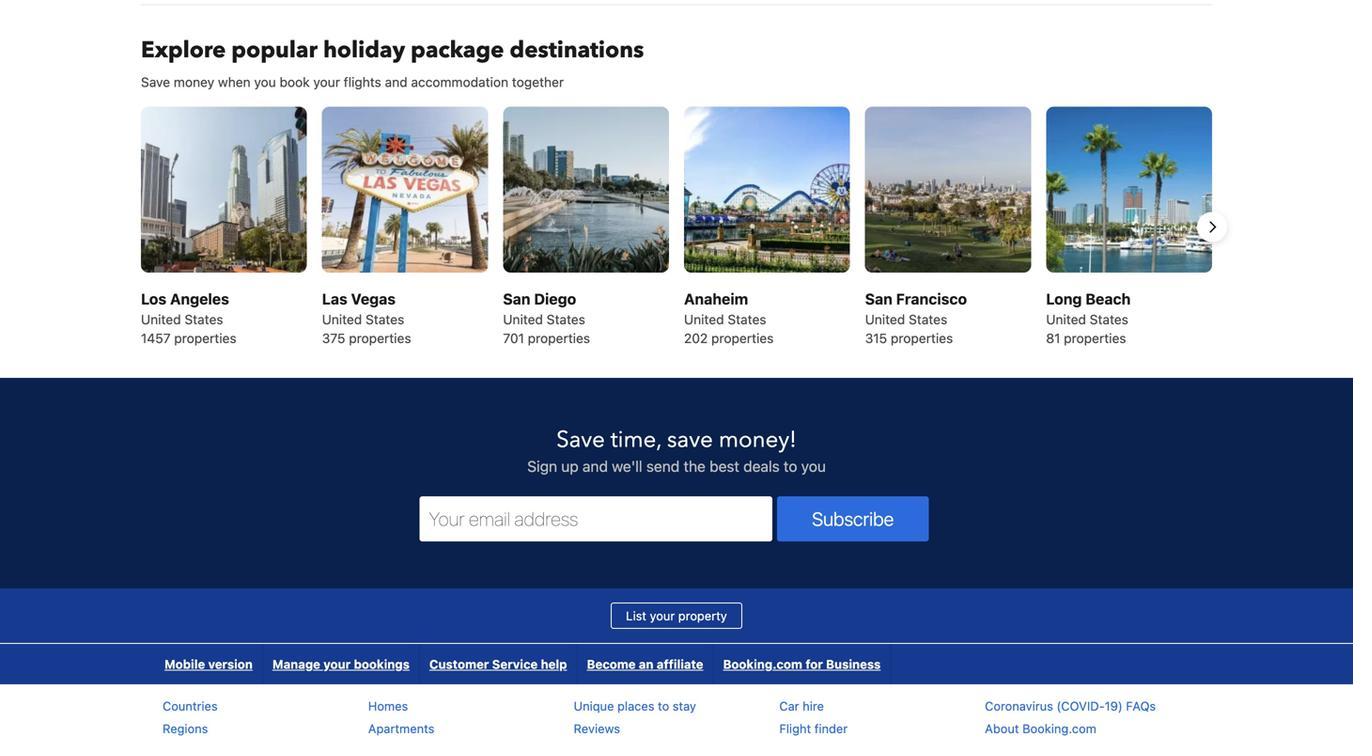 Task type: locate. For each thing, give the bounding box(es) containing it.
1 san from the left
[[503, 290, 531, 308]]

states for san francisco
[[909, 312, 948, 327]]

375
[[322, 331, 345, 346]]

coronavirus (covid-19) faqs about booking.com
[[985, 699, 1157, 736]]

popular
[[232, 35, 318, 66]]

1 united from the left
[[141, 312, 181, 327]]

states for long beach
[[1090, 312, 1129, 327]]

1 vertical spatial save
[[557, 425, 605, 456]]

flight finder link
[[780, 722, 848, 736]]

united inside "san francisco united states 315 properties"
[[866, 312, 906, 327]]

3 properties from the left
[[528, 331, 590, 346]]

united up '1457'
[[141, 312, 181, 327]]

properties down "beach" on the top right of page
[[1064, 331, 1127, 346]]

properties inside long beach united states 81 properties
[[1064, 331, 1127, 346]]

for
[[806, 657, 823, 671]]

holiday
[[323, 35, 405, 66]]

accommodation
[[411, 74, 509, 90]]

stay
[[673, 699, 697, 713]]

properties for long beach
[[1064, 331, 1127, 346]]

2 properties from the left
[[349, 331, 411, 346]]

version
[[208, 657, 253, 671]]

your right manage at left bottom
[[324, 657, 351, 671]]

unique
[[574, 699, 614, 713]]

6 properties from the left
[[1064, 331, 1127, 346]]

las
[[322, 290, 348, 308]]

booking.com for business
[[723, 657, 881, 671]]

0 horizontal spatial and
[[385, 74, 408, 90]]

Your email address email field
[[420, 496, 773, 542]]

properties down vegas
[[349, 331, 411, 346]]

save inside explore popular holiday package destinations save money when you book your flights and accommodation together
[[141, 74, 170, 90]]

san diego united states 701 properties
[[503, 290, 590, 346]]

properties inside san diego united states 701 properties
[[528, 331, 590, 346]]

properties
[[174, 331, 237, 346], [349, 331, 411, 346], [528, 331, 590, 346], [712, 331, 774, 346], [891, 331, 954, 346], [1064, 331, 1127, 346]]

we'll
[[612, 457, 643, 475]]

save
[[141, 74, 170, 90], [557, 425, 605, 456]]

states inside san diego united states 701 properties
[[547, 312, 586, 327]]

beach
[[1086, 290, 1131, 308]]

4 states from the left
[[728, 312, 767, 327]]

diego
[[534, 290, 577, 308]]

properties right 202
[[712, 331, 774, 346]]

states down anaheim
[[728, 312, 767, 327]]

and right the up
[[583, 457, 608, 475]]

vegas
[[351, 290, 396, 308]]

san up 315 on the right top of page
[[866, 290, 893, 308]]

san inside "san francisco united states 315 properties"
[[866, 290, 893, 308]]

san francisco united states 315 properties
[[866, 290, 968, 346]]

your right list
[[650, 609, 675, 623]]

sign
[[528, 457, 558, 475]]

united for san diego
[[503, 312, 543, 327]]

2 vertical spatial your
[[324, 657, 351, 671]]

booking.com inside navigation
[[723, 657, 803, 671]]

car hire flight finder
[[780, 699, 848, 736]]

navigation containing mobile version
[[155, 644, 892, 684]]

money!
[[719, 425, 797, 456]]

1 vertical spatial to
[[658, 699, 670, 713]]

states down "francisco" on the right top
[[909, 312, 948, 327]]

angeles
[[170, 290, 229, 308]]

0 vertical spatial booking.com
[[723, 657, 803, 671]]

your right book
[[313, 74, 340, 90]]

states down the diego
[[547, 312, 586, 327]]

4 united from the left
[[684, 312, 725, 327]]

list
[[626, 609, 647, 623]]

service
[[492, 657, 538, 671]]

0 horizontal spatial san
[[503, 290, 531, 308]]

united up 315 on the right top of page
[[866, 312, 906, 327]]

states inside las vegas united states 375 properties
[[366, 312, 404, 327]]

your inside explore popular holiday package destinations save money when you book your flights and accommodation together
[[313, 74, 340, 90]]

become
[[587, 657, 636, 671]]

booking.com
[[723, 657, 803, 671], [1023, 722, 1097, 736]]

united inside long beach united states 81 properties
[[1047, 312, 1087, 327]]

1 horizontal spatial save
[[557, 425, 605, 456]]

and inside explore popular holiday package destinations save money when you book your flights and accommodation together
[[385, 74, 408, 90]]

to left the "stay"
[[658, 699, 670, 713]]

you inside explore popular holiday package destinations save money when you book your flights and accommodation together
[[254, 74, 276, 90]]

money
[[174, 74, 215, 90]]

list your property
[[626, 609, 728, 623]]

states inside los angeles united states 1457 properties
[[185, 312, 223, 327]]

properties inside las vegas united states 375 properties
[[349, 331, 411, 346]]

long beach united states 81 properties
[[1047, 290, 1131, 346]]

0 vertical spatial you
[[254, 74, 276, 90]]

united up 701
[[503, 312, 543, 327]]

hire
[[803, 699, 824, 713]]

your for manage your bookings
[[324, 657, 351, 671]]

united inside las vegas united states 375 properties
[[322, 312, 362, 327]]

1 vertical spatial your
[[650, 609, 675, 623]]

1 horizontal spatial san
[[866, 290, 893, 308]]

united inside san diego united states 701 properties
[[503, 312, 543, 327]]

6 united from the left
[[1047, 312, 1087, 327]]

states for san diego
[[547, 312, 586, 327]]

properties down "francisco" on the right top
[[891, 331, 954, 346]]

to inside unique places to stay reviews
[[658, 699, 670, 713]]

explore popular holiday package destinations region
[[126, 107, 1228, 348]]

subscribe
[[813, 508, 894, 530]]

mobile
[[165, 657, 205, 671]]

properties inside "san francisco united states 315 properties"
[[891, 331, 954, 346]]

destinations
[[510, 35, 644, 66]]

faqs
[[1127, 699, 1157, 713]]

states inside long beach united states 81 properties
[[1090, 312, 1129, 327]]

5 states from the left
[[909, 312, 948, 327]]

5 properties from the left
[[891, 331, 954, 346]]

states inside "san francisco united states 315 properties"
[[909, 312, 948, 327]]

booking.com up car
[[723, 657, 803, 671]]

subscribe button
[[778, 496, 929, 542]]

los
[[141, 290, 167, 308]]

about
[[985, 722, 1020, 736]]

5 united from the left
[[866, 312, 906, 327]]

0 vertical spatial your
[[313, 74, 340, 90]]

united inside anaheim united states 202 properties
[[684, 312, 725, 327]]

you right deals
[[802, 457, 826, 475]]

you
[[254, 74, 276, 90], [802, 457, 826, 475]]

manage your bookings
[[273, 657, 410, 671]]

to right deals
[[784, 457, 798, 475]]

united up 202
[[684, 312, 725, 327]]

1 vertical spatial booking.com
[[1023, 722, 1097, 736]]

1 horizontal spatial booking.com
[[1023, 722, 1097, 736]]

properties for san francisco
[[891, 331, 954, 346]]

properties inside los angeles united states 1457 properties
[[174, 331, 237, 346]]

(covid-
[[1057, 699, 1105, 713]]

1 states from the left
[[185, 312, 223, 327]]

booking.com down coronavirus (covid-19) faqs link
[[1023, 722, 1097, 736]]

manage your bookings link
[[263, 644, 419, 684]]

homes apartments
[[368, 699, 435, 736]]

2 united from the left
[[322, 312, 362, 327]]

united for san francisco
[[866, 312, 906, 327]]

manage
[[273, 657, 321, 671]]

0 vertical spatial save
[[141, 74, 170, 90]]

deals
[[744, 457, 780, 475]]

time,
[[611, 425, 662, 456]]

1 vertical spatial you
[[802, 457, 826, 475]]

explore popular holiday package destinations save money when you book your flights and accommodation together
[[141, 35, 644, 90]]

navigation
[[155, 644, 892, 684]]

coronavirus
[[985, 699, 1054, 713]]

1 horizontal spatial you
[[802, 457, 826, 475]]

and right flights at the left
[[385, 74, 408, 90]]

customer service help
[[430, 657, 567, 671]]

0 vertical spatial and
[[385, 74, 408, 90]]

2 san from the left
[[866, 290, 893, 308]]

states down angeles
[[185, 312, 223, 327]]

best
[[710, 457, 740, 475]]

package
[[411, 35, 504, 66]]

0 horizontal spatial to
[[658, 699, 670, 713]]

4 properties from the left
[[712, 331, 774, 346]]

states down "beach" on the top right of page
[[1090, 312, 1129, 327]]

customer service help link
[[420, 644, 577, 684]]

properties down angeles
[[174, 331, 237, 346]]

regions link
[[163, 722, 208, 736]]

3 united from the left
[[503, 312, 543, 327]]

2 states from the left
[[366, 312, 404, 327]]

0 horizontal spatial booking.com
[[723, 657, 803, 671]]

0 horizontal spatial you
[[254, 74, 276, 90]]

1 properties from the left
[[174, 331, 237, 346]]

states down vegas
[[366, 312, 404, 327]]

united
[[141, 312, 181, 327], [322, 312, 362, 327], [503, 312, 543, 327], [684, 312, 725, 327], [866, 312, 906, 327], [1047, 312, 1087, 327]]

united inside los angeles united states 1457 properties
[[141, 312, 181, 327]]

6 states from the left
[[1090, 312, 1129, 327]]

1457
[[141, 331, 171, 346]]

to
[[784, 457, 798, 475], [658, 699, 670, 713]]

1 horizontal spatial to
[[784, 457, 798, 475]]

1 horizontal spatial and
[[583, 457, 608, 475]]

3 states from the left
[[547, 312, 586, 327]]

affiliate
[[657, 657, 704, 671]]

flight
[[780, 722, 812, 736]]

701
[[503, 331, 525, 346]]

san
[[503, 290, 531, 308], [866, 290, 893, 308]]

you left book
[[254, 74, 276, 90]]

car
[[780, 699, 800, 713]]

san left the diego
[[503, 290, 531, 308]]

1 vertical spatial and
[[583, 457, 608, 475]]

anaheim united states 202 properties
[[684, 290, 774, 346]]

0 vertical spatial to
[[784, 457, 798, 475]]

save left money
[[141, 74, 170, 90]]

states inside anaheim united states 202 properties
[[728, 312, 767, 327]]

united up 375
[[322, 312, 362, 327]]

states for las vegas
[[366, 312, 404, 327]]

0 horizontal spatial save
[[141, 74, 170, 90]]

properties down the diego
[[528, 331, 590, 346]]

united down 'long'
[[1047, 312, 1087, 327]]

navigation inside save time, save money! footer
[[155, 644, 892, 684]]

about booking.com link
[[985, 722, 1097, 736]]

san inside san diego united states 701 properties
[[503, 290, 531, 308]]

property
[[679, 609, 728, 623]]

save up the up
[[557, 425, 605, 456]]



Task type: vqa. For each thing, say whether or not it's contained in the screenshot.
package
yes



Task type: describe. For each thing, give the bounding box(es) containing it.
explore
[[141, 35, 226, 66]]

booking.com inside coronavirus (covid-19) faqs about booking.com
[[1023, 722, 1097, 736]]

to inside save time, save money! sign up and we'll send the best deals to you
[[784, 457, 798, 475]]

countries regions
[[163, 699, 218, 736]]

regions
[[163, 722, 208, 736]]

when
[[218, 74, 251, 90]]

mobile version link
[[155, 644, 262, 684]]

up
[[562, 457, 579, 475]]

booking.com for business link
[[714, 644, 891, 684]]

unique places to stay reviews
[[574, 699, 697, 736]]

become an affiliate link
[[578, 644, 713, 684]]

apartments link
[[368, 722, 435, 736]]

315
[[866, 331, 888, 346]]

properties inside anaheim united states 202 properties
[[712, 331, 774, 346]]

list your property link
[[611, 603, 743, 629]]

next image
[[1202, 216, 1224, 239]]

properties for los angeles
[[174, 331, 237, 346]]

properties for san diego
[[528, 331, 590, 346]]

car hire link
[[780, 699, 824, 713]]

countries link
[[163, 699, 218, 713]]

countries
[[163, 699, 218, 713]]

francisco
[[897, 290, 968, 308]]

reviews link
[[574, 722, 621, 736]]

apartments
[[368, 722, 435, 736]]

reviews
[[574, 722, 621, 736]]

flights
[[344, 74, 382, 90]]

help
[[541, 657, 567, 671]]

an
[[639, 657, 654, 671]]

finder
[[815, 722, 848, 736]]

you inside save time, save money! sign up and we'll send the best deals to you
[[802, 457, 826, 475]]

send
[[647, 457, 680, 475]]

19)
[[1105, 699, 1123, 713]]

homes
[[368, 699, 408, 713]]

united for los angeles
[[141, 312, 181, 327]]

bookings
[[354, 657, 410, 671]]

book
[[280, 74, 310, 90]]

las vegas united states 375 properties
[[322, 290, 411, 346]]

become an affiliate
[[587, 657, 704, 671]]

san for san francisco
[[866, 290, 893, 308]]

mobile version
[[165, 657, 253, 671]]

81
[[1047, 331, 1061, 346]]

long
[[1047, 290, 1083, 308]]

your for list your property
[[650, 609, 675, 623]]

united for las vegas
[[322, 312, 362, 327]]

customer
[[430, 657, 489, 671]]

san for san diego
[[503, 290, 531, 308]]

properties for las vegas
[[349, 331, 411, 346]]

save inside save time, save money! sign up and we'll send the best deals to you
[[557, 425, 605, 456]]

anaheim
[[684, 290, 749, 308]]

unique places to stay link
[[574, 699, 697, 713]]

save
[[667, 425, 713, 456]]

save time, save money! footer
[[0, 378, 1354, 736]]

homes link
[[368, 699, 408, 713]]

united for long beach
[[1047, 312, 1087, 327]]

states for los angeles
[[185, 312, 223, 327]]

and inside save time, save money! sign up and we'll send the best deals to you
[[583, 457, 608, 475]]

business
[[826, 657, 881, 671]]

los angeles united states 1457 properties
[[141, 290, 237, 346]]

202
[[684, 331, 708, 346]]

the
[[684, 457, 706, 475]]

places
[[618, 699, 655, 713]]

coronavirus (covid-19) faqs link
[[985, 699, 1157, 713]]

save time, save money! sign up and we'll send the best deals to you
[[528, 425, 826, 475]]

together
[[512, 74, 564, 90]]



